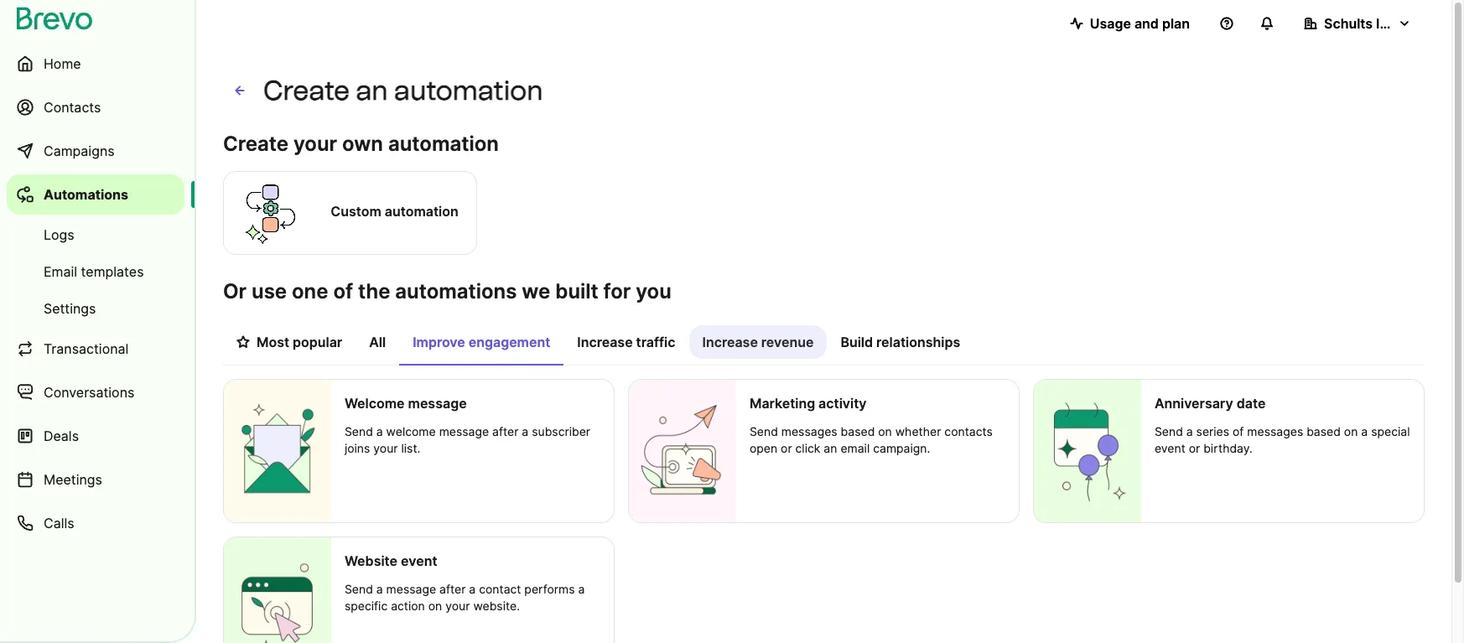 Task type: describe. For each thing, give the bounding box(es) containing it.
website.
[[474, 599, 520, 613]]

home
[[44, 55, 81, 72]]

after inside send a message after a contact performs a specific action on your website.
[[440, 582, 466, 596]]

automation inside button
[[385, 203, 459, 219]]

schults inc
[[1325, 15, 1396, 32]]

tab list containing most popular
[[223, 326, 1425, 366]]

increase revenue link
[[689, 326, 828, 364]]

subscriber
[[532, 425, 591, 439]]

transactional
[[44, 341, 129, 357]]

messages inside send a series of messages based on a special event or birthday.
[[1248, 425, 1304, 439]]

message inside send a message after a contact performs a specific action on your website.
[[386, 582, 436, 596]]

welcome message
[[345, 395, 467, 412]]

custom automation button
[[223, 169, 477, 258]]

message inside send a welcome message after a subscriber joins your list.
[[439, 425, 489, 439]]

send for marketing activity
[[750, 425, 778, 439]]

settings link
[[7, 292, 185, 326]]

based inside send a series of messages based on a special event or birthday.
[[1307, 425, 1341, 439]]

custom
[[331, 203, 382, 219]]

plan
[[1163, 15, 1191, 32]]

engagement
[[469, 334, 551, 351]]

event inside send a series of messages based on a special event or birthday.
[[1155, 441, 1186, 456]]

based inside send messages based on whether contacts open or click an email campaign.
[[841, 425, 875, 439]]

a left series
[[1187, 425, 1194, 439]]

marketing
[[750, 395, 816, 412]]

build relationships
[[841, 334, 961, 351]]

inc
[[1377, 15, 1396, 32]]

conversations link
[[7, 373, 185, 413]]

custom automation
[[331, 203, 459, 219]]

email
[[44, 263, 77, 280]]

we
[[522, 279, 551, 304]]

click
[[796, 441, 821, 456]]

improve engagement link
[[399, 326, 564, 366]]

action
[[391, 599, 425, 613]]

create an automation
[[263, 75, 543, 107]]

own
[[342, 132, 383, 156]]

your inside send a welcome message after a subscriber joins your list.
[[374, 441, 398, 456]]

contacts link
[[7, 87, 185, 128]]

calls
[[44, 515, 74, 532]]

schults inc button
[[1291, 7, 1425, 40]]

a left special
[[1362, 425, 1369, 439]]

0 vertical spatial an
[[356, 75, 388, 107]]

anniversary
[[1155, 395, 1234, 412]]

most
[[257, 334, 290, 351]]

usage and plan button
[[1057, 7, 1204, 40]]

activity
[[819, 395, 867, 412]]

calls link
[[7, 503, 185, 544]]

on inside send messages based on whether contacts open or click an email campaign.
[[879, 425, 893, 439]]

welcome
[[345, 395, 405, 412]]

messages inside send messages based on whether contacts open or click an email campaign.
[[782, 425, 838, 439]]

send for website event
[[345, 582, 373, 596]]

campaigns
[[44, 143, 115, 159]]

usage
[[1090, 15, 1132, 32]]

a up specific
[[377, 582, 383, 596]]

automations
[[44, 186, 128, 203]]

a down welcome
[[377, 425, 383, 439]]

built
[[556, 279, 599, 304]]

schults
[[1325, 15, 1374, 32]]

anniversary date
[[1155, 395, 1266, 412]]

after inside send a welcome message after a subscriber joins your list.
[[493, 425, 519, 439]]

performs
[[525, 582, 575, 596]]

send a message after a contact performs a specific action on your website.
[[345, 582, 585, 613]]

revenue
[[762, 334, 814, 351]]

relationships
[[877, 334, 961, 351]]

of for messages
[[1233, 425, 1245, 439]]

or inside send a series of messages based on a special event or birthday.
[[1189, 441, 1201, 456]]

most popular link
[[223, 326, 356, 364]]

on inside send a message after a contact performs a specific action on your website.
[[429, 599, 442, 613]]

of for the
[[333, 279, 353, 304]]

all
[[369, 334, 386, 351]]

home link
[[7, 44, 185, 84]]

campaign.
[[874, 441, 931, 456]]

birthday.
[[1204, 441, 1253, 456]]



Task type: locate. For each thing, give the bounding box(es) containing it.
of
[[333, 279, 353, 304], [1233, 425, 1245, 439]]

1 vertical spatial after
[[440, 582, 466, 596]]

improve
[[413, 334, 465, 351]]

1 horizontal spatial an
[[824, 441, 838, 456]]

send inside send a message after a contact performs a specific action on your website.
[[345, 582, 373, 596]]

on inside send a series of messages based on a special event or birthday.
[[1345, 425, 1359, 439]]

a
[[377, 425, 383, 439], [522, 425, 529, 439], [1187, 425, 1194, 439], [1362, 425, 1369, 439], [377, 582, 383, 596], [469, 582, 476, 596], [578, 582, 585, 596]]

meetings
[[44, 472, 102, 488]]

email
[[841, 441, 870, 456]]

0 vertical spatial of
[[333, 279, 353, 304]]

create for create an automation
[[263, 75, 350, 107]]

1 vertical spatial of
[[1233, 425, 1245, 439]]

send
[[345, 425, 373, 439], [750, 425, 778, 439], [1155, 425, 1184, 439], [345, 582, 373, 596]]

usage and plan
[[1090, 15, 1191, 32]]

0 horizontal spatial of
[[333, 279, 353, 304]]

1 horizontal spatial increase
[[703, 334, 758, 351]]

all link
[[356, 326, 399, 364]]

increase left traffic
[[577, 334, 633, 351]]

send a series of messages based on a special event or birthday.
[[1155, 425, 1411, 456]]

templates
[[81, 263, 144, 280]]

messages
[[782, 425, 838, 439], [1248, 425, 1304, 439]]

or use one of the automations we built for you
[[223, 279, 672, 304]]

transactional link
[[7, 329, 185, 369]]

message right welcome
[[439, 425, 489, 439]]

contacts
[[945, 425, 993, 439]]

open
[[750, 441, 778, 456]]

messages up click
[[782, 425, 838, 439]]

0 horizontal spatial your
[[294, 132, 337, 156]]

conversations
[[44, 384, 135, 401]]

0 vertical spatial automation
[[394, 75, 543, 107]]

your
[[294, 132, 337, 156], [374, 441, 398, 456], [446, 599, 470, 613]]

meetings link
[[7, 460, 185, 500]]

send messages based on whether contacts open or click an email campaign.
[[750, 425, 993, 456]]

an up own
[[356, 75, 388, 107]]

the
[[358, 279, 390, 304]]

create
[[263, 75, 350, 107], [223, 132, 289, 156]]

messages down date
[[1248, 425, 1304, 439]]

a left subscriber at the left bottom
[[522, 425, 529, 439]]

send up joins
[[345, 425, 373, 439]]

an right click
[[824, 441, 838, 456]]

dxrbf image
[[237, 336, 250, 349]]

message
[[408, 395, 467, 412], [439, 425, 489, 439], [386, 582, 436, 596]]

your left the website.
[[446, 599, 470, 613]]

for
[[604, 279, 631, 304]]

send inside send a series of messages based on a special event or birthday.
[[1155, 425, 1184, 439]]

automations
[[395, 279, 517, 304]]

increase for increase traffic
[[577, 334, 633, 351]]

create your own automation
[[223, 132, 499, 156]]

0 vertical spatial message
[[408, 395, 467, 412]]

2 vertical spatial message
[[386, 582, 436, 596]]

0 vertical spatial create
[[263, 75, 350, 107]]

2 vertical spatial automation
[[385, 203, 459, 219]]

website event
[[345, 553, 438, 569]]

improve engagement
[[413, 334, 551, 351]]

an inside send messages based on whether contacts open or click an email campaign.
[[824, 441, 838, 456]]

email templates
[[44, 263, 144, 280]]

one
[[292, 279, 328, 304]]

send up specific
[[345, 582, 373, 596]]

send inside send messages based on whether contacts open or click an email campaign.
[[750, 425, 778, 439]]

1 messages from the left
[[782, 425, 838, 439]]

send for anniversary date
[[1155, 425, 1184, 439]]

tab list
[[223, 326, 1425, 366]]

contact
[[479, 582, 521, 596]]

traffic
[[636, 334, 676, 351]]

logs
[[44, 227, 74, 243]]

2 vertical spatial your
[[446, 599, 470, 613]]

1 horizontal spatial or
[[1189, 441, 1201, 456]]

deals
[[44, 428, 79, 445]]

1 vertical spatial create
[[223, 132, 289, 156]]

2 horizontal spatial your
[[446, 599, 470, 613]]

1 horizontal spatial messages
[[1248, 425, 1304, 439]]

increase traffic
[[577, 334, 676, 351]]

a right performs
[[578, 582, 585, 596]]

event
[[1155, 441, 1186, 456], [401, 553, 438, 569]]

increase traffic link
[[564, 326, 689, 364]]

campaigns link
[[7, 131, 185, 171]]

1 horizontal spatial based
[[1307, 425, 1341, 439]]

1 horizontal spatial event
[[1155, 441, 1186, 456]]

or
[[223, 279, 247, 304]]

list.
[[401, 441, 421, 456]]

1 horizontal spatial of
[[1233, 425, 1245, 439]]

special
[[1372, 425, 1411, 439]]

deals link
[[7, 416, 185, 456]]

of left the
[[333, 279, 353, 304]]

1 vertical spatial automation
[[388, 132, 499, 156]]

of inside send a series of messages based on a special event or birthday.
[[1233, 425, 1245, 439]]

0 horizontal spatial based
[[841, 425, 875, 439]]

and
[[1135, 15, 1159, 32]]

your left list.
[[374, 441, 398, 456]]

of up birthday.
[[1233, 425, 1245, 439]]

create for create your own automation
[[223, 132, 289, 156]]

0 horizontal spatial on
[[429, 599, 442, 613]]

date
[[1237, 395, 1266, 412]]

1 vertical spatial your
[[374, 441, 398, 456]]

on right action
[[429, 599, 442, 613]]

2 horizontal spatial on
[[1345, 425, 1359, 439]]

message up action
[[386, 582, 436, 596]]

2 messages from the left
[[1248, 425, 1304, 439]]

0 vertical spatial event
[[1155, 441, 1186, 456]]

joins
[[345, 441, 370, 456]]

after left contact
[[440, 582, 466, 596]]

send down anniversary
[[1155, 425, 1184, 439]]

on
[[879, 425, 893, 439], [1345, 425, 1359, 439], [429, 599, 442, 613]]

0 horizontal spatial an
[[356, 75, 388, 107]]

website
[[345, 553, 398, 569]]

send inside send a welcome message after a subscriber joins your list.
[[345, 425, 373, 439]]

event up action
[[401, 553, 438, 569]]

increase
[[577, 334, 633, 351], [703, 334, 758, 351]]

welcome
[[386, 425, 436, 439]]

0 horizontal spatial increase
[[577, 334, 633, 351]]

0 vertical spatial your
[[294, 132, 337, 156]]

dialog
[[1452, 0, 1465, 644]]

1 horizontal spatial on
[[879, 425, 893, 439]]

specific
[[345, 599, 388, 613]]

settings
[[44, 300, 96, 317]]

2 increase from the left
[[703, 334, 758, 351]]

your inside send a message after a contact performs a specific action on your website.
[[446, 599, 470, 613]]

1 or from the left
[[781, 441, 793, 456]]

whether
[[896, 425, 942, 439]]

increase revenue
[[703, 334, 814, 351]]

increase for increase revenue
[[703, 334, 758, 351]]

1 increase from the left
[[577, 334, 633, 351]]

send a welcome message after a subscriber joins your list.
[[345, 425, 591, 456]]

1 vertical spatial an
[[824, 441, 838, 456]]

0 horizontal spatial after
[[440, 582, 466, 596]]

your left own
[[294, 132, 337, 156]]

or down series
[[1189, 441, 1201, 456]]

or inside send messages based on whether contacts open or click an email campaign.
[[781, 441, 793, 456]]

1 vertical spatial message
[[439, 425, 489, 439]]

after left subscriber at the left bottom
[[493, 425, 519, 439]]

1 horizontal spatial after
[[493, 425, 519, 439]]

a left contact
[[469, 582, 476, 596]]

series
[[1197, 425, 1230, 439]]

marketing activity
[[750, 395, 867, 412]]

you
[[636, 279, 672, 304]]

0 horizontal spatial or
[[781, 441, 793, 456]]

2 or from the left
[[1189, 441, 1201, 456]]

or left click
[[781, 441, 793, 456]]

use
[[252, 279, 287, 304]]

based up email
[[841, 425, 875, 439]]

on left special
[[1345, 425, 1359, 439]]

logs link
[[7, 218, 185, 252]]

0 horizontal spatial event
[[401, 553, 438, 569]]

build
[[841, 334, 873, 351]]

1 horizontal spatial your
[[374, 441, 398, 456]]

an
[[356, 75, 388, 107], [824, 441, 838, 456]]

on up the campaign.
[[879, 425, 893, 439]]

email templates link
[[7, 255, 185, 289]]

based left special
[[1307, 425, 1341, 439]]

1 vertical spatial event
[[401, 553, 438, 569]]

contacts
[[44, 99, 101, 116]]

automations link
[[7, 175, 185, 215]]

send up open
[[750, 425, 778, 439]]

message up welcome
[[408, 395, 467, 412]]

0 vertical spatial after
[[493, 425, 519, 439]]

increase left revenue
[[703, 334, 758, 351]]

1 based from the left
[[841, 425, 875, 439]]

send for welcome message
[[345, 425, 373, 439]]

most popular
[[257, 334, 343, 351]]

event down anniversary
[[1155, 441, 1186, 456]]

based
[[841, 425, 875, 439], [1307, 425, 1341, 439]]

build relationships link
[[828, 326, 974, 364]]

0 horizontal spatial messages
[[782, 425, 838, 439]]

2 based from the left
[[1307, 425, 1341, 439]]



Task type: vqa. For each thing, say whether or not it's contained in the screenshot.
Of
yes



